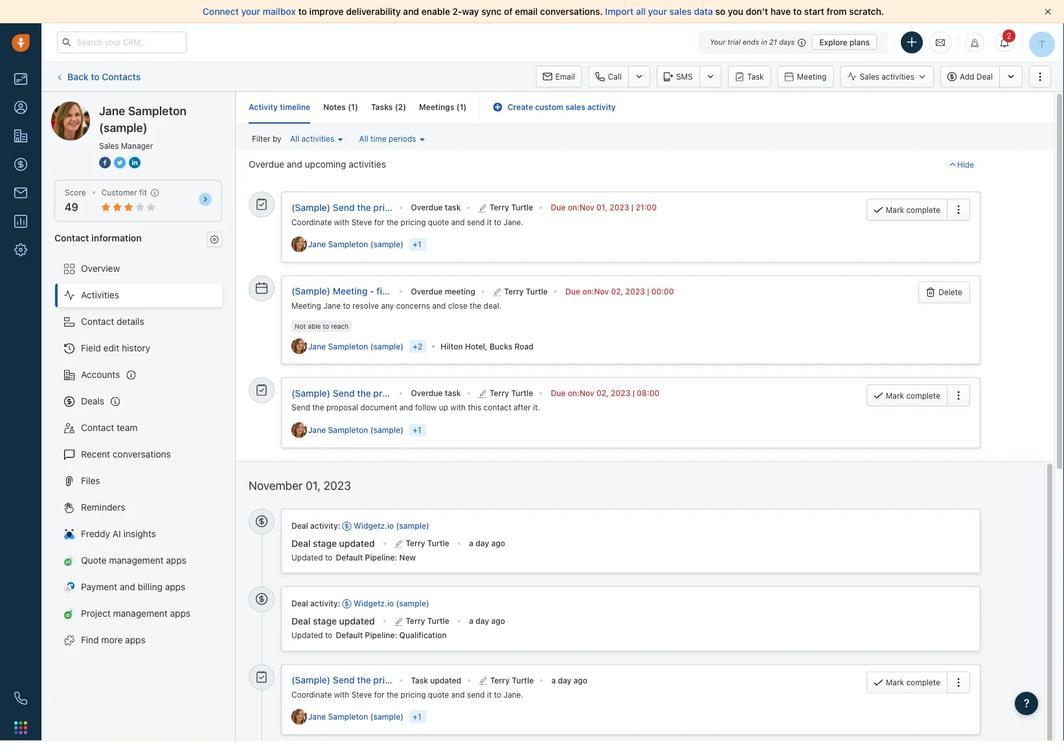 Task type: vqa. For each thing, say whether or not it's contained in the screenshot.
the topmost "(Sample) Send the pricing quote" link
yes



Task type: describe. For each thing, give the bounding box(es) containing it.
3 mark from the top
[[886, 678, 904, 687]]

02, for nov 02, 2023 | 00:00
[[611, 287, 623, 296]]

updated for a day ago updated to default pipeline: qualification
[[292, 631, 323, 640]]

meetings image
[[256, 283, 268, 294]]

notes
[[323, 103, 346, 112]]

2 inside 2 "link"
[[1007, 31, 1012, 40]]

all time periods
[[359, 135, 416, 144]]

sms button
[[657, 66, 700, 88]]

tasks ( 2 )
[[371, 103, 406, 112]]

resolve
[[353, 301, 379, 310]]

1 vertical spatial |
[[647, 287, 649, 296]]

deliverability
[[346, 6, 401, 17]]

mark complete button for 08:00
[[867, 385, 947, 407]]

meeting jane to resolve any concerns and close the deal.
[[292, 301, 502, 310]]

sampleton for jane sampleton (sample) link corresponding to (sample) send the pricing quote link corresponding to overdue task
[[328, 240, 368, 249]]

) for meetings ( 1 )
[[464, 103, 467, 112]]

send for (sample) send the proposal document link in the bottom of the page
[[333, 388, 355, 399]]

team
[[117, 423, 138, 433]]

activity for a day ago updated to default pipeline: new
[[310, 521, 338, 531]]

1 your from the left
[[241, 6, 260, 17]]

create custom sales activity
[[508, 103, 616, 112]]

it.
[[533, 403, 540, 412]]

all for all activities
[[290, 135, 299, 144]]

connect your mailbox link
[[203, 6, 298, 17]]

activities for all activities
[[302, 135, 334, 144]]

upcoming
[[305, 159, 346, 170]]

: for nov 01, 2023 | 21:00
[[577, 203, 580, 212]]

days
[[779, 38, 795, 46]]

send the proposal document and follow up with this contact after it.
[[292, 403, 540, 412]]

1 for notes ( 1 )
[[351, 103, 355, 112]]

) for tasks ( 2 )
[[403, 103, 406, 112]]

filter
[[252, 135, 271, 144]]

for for task updated
[[374, 690, 385, 699]]

with for task updated
[[334, 690, 349, 699]]

1 vertical spatial due
[[566, 287, 580, 296]]

2 vertical spatial updated
[[430, 676, 462, 685]]

1 vertical spatial nov
[[594, 287, 609, 296]]

day for a day ago updated to default pipeline: qualification
[[476, 617, 489, 626]]

concerns
[[396, 301, 430, 310]]

1 horizontal spatial activities
[[349, 159, 386, 170]]

filter by
[[252, 135, 282, 144]]

apps for project management apps
[[170, 609, 191, 619]]

coordinate with steve for the pricing quote and send it to jane. for overdue task
[[292, 218, 523, 227]]

find
[[81, 635, 99, 646]]

1 horizontal spatial sales
[[670, 6, 692, 17]]

coordinate for overdue task
[[292, 218, 332, 227]]

pipeline: for new
[[365, 553, 397, 562]]

call
[[608, 72, 622, 81]]

bucks
[[490, 342, 513, 351]]

field edit history
[[81, 343, 150, 354]]

trial
[[728, 38, 741, 46]]

november
[[249, 478, 303, 492]]

1 vertical spatial 01,
[[306, 478, 321, 492]]

activity timeline
[[249, 103, 310, 112]]

of
[[504, 6, 513, 17]]

follow
[[415, 403, 437, 412]]

Search your CRM... text field
[[57, 31, 187, 53]]

mark complete button for 21:00
[[867, 199, 947, 221]]

default for qualification
[[336, 631, 363, 640]]

widgetz.io for qualification
[[354, 599, 394, 608]]

task for task updated
[[411, 676, 428, 685]]

2 your from the left
[[648, 6, 667, 17]]

payment and billing apps
[[81, 582, 185, 593]]

deal stage updated for a day ago updated to default pipeline: new
[[292, 538, 375, 549]]

3 +1 from the top
[[413, 713, 421, 722]]

1 horizontal spatial proposal
[[373, 388, 411, 399]]

activities for sales activities
[[882, 72, 915, 81]]

project management apps
[[81, 609, 191, 619]]

a day ago updated to default pipeline: qualification
[[292, 617, 505, 640]]

so
[[716, 6, 726, 17]]

email button
[[536, 66, 582, 88]]

due for document
[[551, 389, 566, 398]]

november 01, 2023
[[249, 478, 351, 492]]

( for notes
[[348, 103, 351, 112]]

deal activity : for a day ago updated to default pipeline: new
[[292, 521, 340, 531]]

insights
[[123, 529, 156, 540]]

jane. for task updated
[[504, 690, 523, 699]]

customer
[[102, 188, 137, 197]]

call button
[[589, 66, 628, 88]]

deal image
[[256, 594, 268, 605]]

task button
[[728, 66, 771, 88]]

1 vertical spatial with
[[451, 403, 466, 412]]

create
[[508, 103, 533, 112]]

mark for nov 01, 2023 | 21:00
[[886, 205, 904, 215]]

recent conversations
[[81, 449, 171, 460]]

linkedin circled image
[[129, 155, 141, 169]]

back to contacts
[[67, 71, 141, 82]]

3 mark complete button from the top
[[867, 672, 947, 694]]

all time periods button
[[356, 131, 428, 147]]

sales manager
[[99, 141, 153, 150]]

mailbox
[[263, 6, 296, 17]]

hilton
[[441, 342, 463, 351]]

deals
[[81, 396, 104, 407]]

find more apps
[[81, 635, 146, 646]]

) for notes ( 1 )
[[355, 103, 358, 112]]

meeting for meeting jane to resolve any concerns and close the deal.
[[292, 301, 321, 310]]

updated for qualification
[[339, 616, 375, 627]]

(sample) send the pricing quote link for task updated
[[292, 675, 430, 686]]

21
[[770, 38, 777, 46]]

fit
[[139, 188, 147, 197]]

sampleton for jane sampleton (sample) link related to (sample) send the proposal document link in the bottom of the page
[[328, 426, 368, 435]]

ago for a day ago updated to default pipeline: qualification
[[491, 617, 505, 626]]

freshworks switcher image
[[14, 722, 27, 735]]

all activities link
[[287, 131, 346, 147]]

conversations
[[113, 449, 171, 460]]

back
[[67, 71, 88, 82]]

all
[[636, 6, 646, 17]]

details
[[117, 317, 144, 327]]

pipeline: for qualification
[[365, 631, 397, 640]]

1 vertical spatial sales
[[566, 103, 586, 112]]

facebook circled image
[[99, 155, 111, 169]]

files
[[81, 476, 100, 487]]

tasks
[[371, 103, 393, 112]]

it for task updated
[[487, 690, 492, 699]]

21:00
[[636, 203, 657, 212]]

sms
[[676, 72, 693, 81]]

up
[[439, 403, 448, 412]]

close
[[448, 301, 468, 310]]

due on : nov 02, 2023 | 08:00
[[551, 389, 660, 398]]

from
[[827, 6, 847, 17]]

meeting
[[445, 287, 475, 296]]

contact
[[484, 403, 512, 412]]

contact information
[[54, 232, 142, 243]]

complete for 08:00
[[907, 391, 941, 400]]

accounts
[[81, 370, 120, 380]]

import
[[605, 6, 634, 17]]

1 tasks image from the top
[[256, 384, 268, 396]]

connect
[[203, 6, 239, 17]]

add deal
[[960, 72, 993, 81]]

this
[[468, 403, 481, 412]]

freddy ai insights
[[81, 529, 156, 540]]

with for overdue task
[[334, 218, 349, 227]]

0 vertical spatial document
[[413, 388, 457, 399]]

call link
[[589, 66, 628, 88]]

history
[[122, 343, 150, 354]]

overdue for document
[[411, 389, 443, 398]]

deal stage updated for a day ago updated to default pipeline: qualification
[[292, 616, 375, 627]]

mng settings image
[[210, 235, 219, 244]]

plans
[[850, 38, 870, 47]]

deal inside button
[[977, 72, 993, 81]]

improve
[[309, 6, 344, 17]]

2023 for 21:00
[[610, 203, 629, 212]]

mark for nov 02, 2023 | 08:00
[[886, 391, 904, 400]]

apps for quote management apps
[[166, 556, 186, 566]]

to inside the a day ago updated to default pipeline: qualification
[[325, 631, 333, 640]]

| for quote
[[632, 203, 634, 212]]

notes ( 1 )
[[323, 103, 358, 112]]

billing
[[138, 582, 163, 593]]

2 jane sampleton (sample) link from the top
[[308, 341, 406, 352]]

score
[[65, 188, 86, 197]]

default for new
[[336, 553, 363, 562]]

delete
[[939, 288, 963, 297]]

sync
[[482, 6, 502, 17]]

jane sampleton (sample) link for (sample) send the pricing quote link corresponding to overdue task
[[308, 239, 406, 250]]

08:00
[[637, 389, 660, 398]]

the inside (sample) send the proposal document link
[[357, 388, 371, 399]]

overdue task for (sample) send the proposal document
[[411, 389, 461, 398]]

1 horizontal spatial 01,
[[597, 203, 608, 212]]

0 horizontal spatial 2
[[398, 103, 403, 112]]

+1 for due on : nov 01, 2023 | 21:00
[[413, 240, 421, 249]]

close image
[[1045, 8, 1051, 15]]

3 mark complete from the top
[[886, 678, 941, 687]]

(sample) for due on : nov 02, 2023 | 08:00
[[292, 388, 330, 399]]

to inside a day ago updated to default pipeline: new
[[325, 553, 333, 562]]

contact for contact team
[[81, 423, 114, 433]]

overdue for for
[[411, 203, 443, 212]]

email
[[515, 6, 538, 17]]

ai
[[113, 529, 121, 540]]

sales for sales activities
[[860, 72, 880, 81]]

contact details
[[81, 317, 144, 327]]

mark complete for 21:00
[[886, 205, 941, 215]]

activity for a day ago updated to default pipeline: qualification
[[310, 599, 338, 608]]

activities
[[81, 290, 119, 301]]

widgetz.io (sample) link for new
[[343, 521, 429, 532]]



Task type: locate. For each thing, give the bounding box(es) containing it.
1 horizontal spatial meeting
[[797, 72, 827, 81]]

default inside the a day ago updated to default pipeline: qualification
[[336, 631, 363, 640]]

activities
[[882, 72, 915, 81], [302, 135, 334, 144], [349, 159, 386, 170]]

2 ) from the left
[[403, 103, 406, 112]]

2 for from the top
[[374, 690, 385, 699]]

information
[[91, 232, 142, 243]]

1 vertical spatial updated
[[292, 631, 323, 640]]

1 widgetz.io from the top
[[354, 521, 394, 531]]

overdue task for (sample) send the pricing quote
[[411, 203, 461, 212]]

0 vertical spatial (sample) send the pricing quote link
[[292, 202, 430, 213]]

a for a day ago updated to default pipeline: new
[[469, 539, 474, 548]]

document up follow
[[413, 388, 457, 399]]

task for document
[[445, 389, 461, 398]]

0 horizontal spatial sales
[[99, 141, 119, 150]]

pipeline: left new
[[365, 553, 397, 562]]

meeting for meeting
[[797, 72, 827, 81]]

0 vertical spatial send
[[467, 218, 485, 227]]

explore plans
[[820, 38, 870, 47]]

phone element
[[8, 686, 34, 712]]

0 horizontal spatial activities
[[302, 135, 334, 144]]

mark complete for 08:00
[[886, 391, 941, 400]]

) right meetings
[[464, 103, 467, 112]]

widgetz.io for new
[[354, 521, 394, 531]]

0 vertical spatial 02,
[[611, 287, 623, 296]]

2023 left 08:00
[[611, 389, 631, 398]]

1 task from the top
[[445, 203, 461, 212]]

coordinate with steve for the pricing quote and send it to jane. for task updated
[[292, 690, 523, 699]]

new
[[399, 553, 416, 562]]

1 ) from the left
[[355, 103, 358, 112]]

1 vertical spatial pipeline:
[[365, 631, 397, 640]]

mark complete
[[886, 205, 941, 215], [886, 391, 941, 400], [886, 678, 941, 687]]

1 vertical spatial send
[[467, 690, 485, 699]]

(sample) send the pricing quote down the a day ago updated to default pipeline: qualification
[[292, 675, 430, 686]]

+1 for due on : nov 02, 2023 | 08:00
[[413, 426, 421, 435]]

( for tasks
[[395, 103, 398, 112]]

2 1 from the left
[[460, 103, 464, 112]]

3 jane sampleton (sample) link from the top
[[308, 425, 406, 436]]

day for a day ago updated to default pipeline: new
[[476, 539, 489, 548]]

deal activity : right deal icon
[[292, 599, 340, 608]]

0 vertical spatial proposal
[[373, 388, 411, 399]]

1 default from the top
[[336, 553, 363, 562]]

1 vertical spatial deal stage updated
[[292, 616, 375, 627]]

all for all time periods
[[359, 135, 368, 144]]

enable
[[422, 6, 450, 17]]

1 (sample) from the top
[[292, 202, 330, 213]]

2 deal activity : from the top
[[292, 599, 340, 608]]

1 jane. from the top
[[504, 218, 523, 227]]

a inside the a day ago updated to default pipeline: qualification
[[469, 617, 474, 626]]

task down the qualification
[[411, 676, 428, 685]]

after
[[514, 403, 531, 412]]

task for task
[[747, 72, 764, 81]]

jane sampleton (sample) link for (sample) send the proposal document link in the bottom of the page
[[308, 425, 406, 436]]

1 1 from the left
[[351, 103, 355, 112]]

0 vertical spatial mark
[[886, 205, 904, 215]]

ago for a day ago
[[574, 676, 588, 685]]

custom
[[535, 103, 564, 112]]

sales for sales manager
[[99, 141, 119, 150]]

1 vertical spatial stage
[[313, 616, 337, 627]]

widgetz.io (sample) link up the a day ago updated to default pipeline: qualification
[[343, 599, 429, 610]]

your
[[710, 38, 726, 46]]

1 overdue task from the top
[[411, 203, 461, 212]]

for for overdue task
[[374, 218, 385, 227]]

1 vertical spatial day
[[476, 617, 489, 626]]

: for nov 02, 2023 | 00:00
[[592, 287, 594, 296]]

1 mark complete from the top
[[886, 205, 941, 215]]

1 vertical spatial overdue task
[[411, 389, 461, 398]]

(sample)
[[147, 101, 183, 112], [99, 121, 147, 134], [370, 240, 404, 249], [370, 342, 404, 351], [370, 426, 404, 435], [396, 521, 429, 531], [396, 599, 429, 608], [370, 713, 404, 722]]

apps for find more apps
[[125, 635, 146, 646]]

sales activities
[[860, 72, 915, 81]]

2023 for 00:00
[[626, 287, 645, 296]]

widgetz.io (sample) for qualification
[[354, 599, 429, 608]]

task inside button
[[747, 72, 764, 81]]

01, left the 21:00
[[597, 203, 608, 212]]

2023 left 00:00 at the top
[[626, 287, 645, 296]]

apps right more at the bottom of the page
[[125, 635, 146, 646]]

1 for from the top
[[374, 218, 385, 227]]

1 vertical spatial (sample)
[[292, 388, 330, 399]]

send for task updated
[[467, 690, 485, 699]]

1 horizontal spatial all
[[359, 135, 368, 144]]

2 vertical spatial mark complete
[[886, 678, 941, 687]]

task updated
[[411, 676, 462, 685]]

a for a day ago updated to default pipeline: qualification
[[469, 617, 474, 626]]

0 horizontal spatial document
[[360, 403, 397, 412]]

2 vertical spatial day
[[558, 676, 572, 685]]

2 coordinate from the top
[[292, 690, 332, 699]]

1 right meetings
[[460, 103, 464, 112]]

2 widgetz.io (sample) from the top
[[354, 599, 429, 608]]

1 steve from the top
[[352, 218, 372, 227]]

2 pipeline: from the top
[[365, 631, 397, 640]]

send for overdue task
[[467, 218, 485, 227]]

activity down november 01, 2023
[[310, 521, 338, 531]]

2 mark complete from the top
[[886, 391, 941, 400]]

nov left 00:00 at the top
[[594, 287, 609, 296]]

0 horizontal spatial proposal
[[326, 403, 358, 412]]

widgetz.io (sample) link for qualification
[[343, 599, 429, 610]]

all
[[290, 135, 299, 144], [359, 135, 368, 144]]

(sample) send the pricing quote down the upcoming
[[292, 202, 430, 213]]

2 horizontal spatial )
[[464, 103, 467, 112]]

1 complete from the top
[[907, 205, 941, 215]]

0 vertical spatial default
[[336, 553, 363, 562]]

0 horizontal spatial 01,
[[306, 478, 321, 492]]

1 vertical spatial updated
[[339, 616, 375, 627]]

0 horizontal spatial all
[[290, 135, 299, 144]]

(sample) send the pricing quote link down the a day ago updated to default pipeline: qualification
[[292, 675, 430, 686]]

1 mark complete button from the top
[[867, 199, 947, 221]]

1 vertical spatial widgetz.io (sample) link
[[343, 599, 429, 610]]

conversations.
[[540, 6, 603, 17]]

a
[[469, 539, 474, 548], [469, 617, 474, 626], [552, 676, 556, 685]]

0 vertical spatial jane.
[[504, 218, 523, 227]]

a day ago
[[552, 676, 588, 685]]

jane.
[[504, 218, 523, 227], [504, 690, 523, 699]]

0 vertical spatial mark complete
[[886, 205, 941, 215]]

1 deal stage updated from the top
[[292, 538, 375, 549]]

0 vertical spatial for
[[374, 218, 385, 227]]

import all your sales data link
[[605, 6, 716, 17]]

2 vertical spatial nov
[[580, 389, 595, 398]]

1 deal activity : from the top
[[292, 521, 340, 531]]

contact down activities
[[81, 317, 114, 327]]

sales activities button
[[841, 66, 941, 88], [841, 66, 934, 88]]

1 coordinate from the top
[[292, 218, 332, 227]]

overdue for resolve
[[411, 287, 443, 296]]

deal activity : down november 01, 2023
[[292, 521, 340, 531]]

sampleton for task updated (sample) send the pricing quote link jane sampleton (sample) link
[[328, 713, 368, 722]]

(sample) send the proposal document link
[[292, 388, 457, 399]]

nov left 08:00
[[580, 389, 595, 398]]

( for meetings
[[457, 103, 460, 112]]

day inside a day ago updated to default pipeline: new
[[476, 539, 489, 548]]

a for a day ago
[[552, 676, 556, 685]]

contact for contact information
[[54, 232, 89, 243]]

1 vertical spatial it
[[487, 690, 492, 699]]

tasks image
[[256, 384, 268, 396], [256, 671, 268, 683]]

3 complete from the top
[[907, 678, 941, 687]]

scratch.
[[849, 6, 884, 17]]

updated inside the a day ago updated to default pipeline: qualification
[[292, 631, 323, 640]]

activities inside 'link'
[[302, 135, 334, 144]]

all inside button
[[359, 135, 368, 144]]

2023 right november
[[324, 478, 351, 492]]

on for (sample) send the proposal document
[[568, 389, 577, 398]]

01, right november
[[306, 478, 321, 492]]

payment
[[81, 582, 117, 593]]

apps up the "payment and billing apps"
[[166, 556, 186, 566]]

start
[[804, 6, 825, 17]]

default
[[336, 553, 363, 562], [336, 631, 363, 640]]

2 stage from the top
[[313, 616, 337, 627]]

0 vertical spatial mark complete button
[[867, 199, 947, 221]]

2 coordinate with steve for the pricing quote and send it to jane. from the top
[[292, 690, 523, 699]]

1 mark from the top
[[886, 205, 904, 215]]

stage for a day ago updated to default pipeline: new
[[313, 538, 337, 549]]

proposal up 'send the proposal document and follow up with this contact after it.'
[[373, 388, 411, 399]]

(sample) send the pricing quote link down the upcoming
[[292, 202, 430, 213]]

4 jane sampleton (sample) link from the top
[[308, 712, 406, 723]]

0 vertical spatial 01,
[[597, 203, 608, 212]]

2023 for 08:00
[[611, 389, 631, 398]]

0 horizontal spatial sales
[[566, 103, 586, 112]]

2 right "tasks"
[[398, 103, 403, 112]]

reminders
[[81, 502, 125, 513]]

1 vertical spatial deal activity :
[[292, 599, 340, 608]]

2023
[[610, 203, 629, 212], [626, 287, 645, 296], [611, 389, 631, 398], [324, 478, 351, 492]]

+1 down 'send the proposal document and follow up with this contact after it.'
[[413, 426, 421, 435]]

sales up facebook circled icon
[[99, 141, 119, 150]]

pipeline: left the qualification
[[365, 631, 397, 640]]

2 link
[[995, 29, 1016, 52]]

pipeline: inside a day ago updated to default pipeline: new
[[365, 553, 397, 562]]

0 vertical spatial deal stage updated
[[292, 538, 375, 549]]

apps right billing
[[165, 582, 185, 593]]

overdue task
[[411, 203, 461, 212], [411, 389, 461, 398]]

2 mark complete button from the top
[[867, 385, 947, 407]]

activity down call "link"
[[588, 103, 616, 112]]

delete button
[[919, 282, 971, 304]]

day inside the a day ago updated to default pipeline: qualification
[[476, 617, 489, 626]]

49 button
[[65, 201, 78, 214]]

1 right notes
[[351, 103, 355, 112]]

all left time
[[359, 135, 368, 144]]

pricing
[[373, 202, 403, 213], [401, 218, 426, 227], [373, 675, 403, 686], [401, 690, 426, 699]]

0 vertical spatial (sample) send the pricing quote
[[292, 202, 430, 213]]

ago inside a day ago updated to default pipeline: new
[[491, 539, 505, 548]]

0 vertical spatial sales
[[860, 72, 880, 81]]

(sample) send the pricing quote for overdue task
[[292, 202, 430, 213]]

0 vertical spatial widgetz.io (sample)
[[354, 521, 429, 531]]

2 (sample) send the pricing quote link from the top
[[292, 675, 430, 686]]

your trial ends in 21 days
[[710, 38, 795, 46]]

customer fit
[[102, 188, 147, 197]]

ago inside the a day ago updated to default pipeline: qualification
[[491, 617, 505, 626]]

0 vertical spatial activity
[[588, 103, 616, 112]]

send for (sample) send the pricing quote link corresponding to overdue task
[[333, 202, 355, 213]]

1 send from the top
[[467, 218, 485, 227]]

02, left 08:00
[[597, 389, 609, 398]]

updated for a day ago updated to default pipeline: new
[[292, 553, 323, 562]]

back to contacts link
[[54, 67, 141, 87]]

2 vertical spatial activity
[[310, 599, 338, 608]]

manager
[[121, 141, 153, 150]]

2 vertical spatial with
[[334, 690, 349, 699]]

0 vertical spatial complete
[[907, 205, 941, 215]]

3 ) from the left
[[464, 103, 467, 112]]

1 widgetz.io (sample) link from the top
[[343, 521, 429, 532]]

send email image
[[936, 37, 945, 48]]

timeline
[[280, 103, 310, 112]]

3 (sample) from the top
[[292, 675, 330, 686]]

2 task from the top
[[445, 389, 461, 398]]

1 for meetings ( 1 )
[[460, 103, 464, 112]]

| left 08:00
[[633, 389, 635, 398]]

twitter circled image
[[114, 155, 126, 169]]

2 vertical spatial +1
[[413, 713, 421, 722]]

2 vertical spatial activities
[[349, 159, 386, 170]]

you
[[728, 6, 744, 17]]

1 horizontal spatial 1
[[460, 103, 464, 112]]

0 vertical spatial coordinate
[[292, 218, 332, 227]]

2 right 'what's new' icon
[[1007, 31, 1012, 40]]

able
[[308, 323, 321, 330]]

due on : nov 02, 2023 | 00:00
[[566, 287, 674, 296]]

quote
[[81, 556, 107, 566]]

sales
[[860, 72, 880, 81], [99, 141, 119, 150]]

nov for (sample) send the pricing quote
[[580, 203, 595, 212]]

widgetz.io (sample) for new
[[354, 521, 429, 531]]

freddy
[[81, 529, 110, 540]]

2 vertical spatial due
[[551, 389, 566, 398]]

+1 down the task updated
[[413, 713, 421, 722]]

any
[[381, 301, 394, 310]]

( right notes
[[348, 103, 351, 112]]

( right "tasks"
[[395, 103, 398, 112]]

2 overdue task from the top
[[411, 389, 461, 398]]

nov left the 21:00
[[580, 203, 595, 212]]

: for nov 02, 2023 | 08:00
[[577, 389, 580, 398]]

widgetz.io up the a day ago updated to default pipeline: qualification
[[354, 599, 394, 608]]

00:00
[[652, 287, 674, 296]]

0 vertical spatial nov
[[580, 203, 595, 212]]

2 updated from the top
[[292, 631, 323, 640]]

) right notes
[[355, 103, 358, 112]]

updated inside a day ago updated to default pipeline: new
[[292, 553, 323, 562]]

1 horizontal spatial task
[[747, 72, 764, 81]]

nov for (sample) send the proposal document
[[580, 389, 595, 398]]

management up the "payment and billing apps"
[[109, 556, 164, 566]]

road
[[515, 342, 534, 351]]

1 vertical spatial task
[[445, 389, 461, 398]]

hilton hotel, bucks road
[[441, 342, 534, 351]]

deal activity :
[[292, 521, 340, 531], [292, 599, 340, 608]]

due for quote
[[551, 203, 566, 212]]

2 it from the top
[[487, 690, 492, 699]]

0 vertical spatial (sample)
[[292, 202, 330, 213]]

+1 up overdue meeting
[[413, 240, 421, 249]]

contact up "recent"
[[81, 423, 114, 433]]

add deal button
[[941, 66, 1000, 88]]

reach
[[331, 323, 349, 330]]

send for task updated (sample) send the pricing quote link
[[333, 675, 355, 686]]

email
[[556, 72, 575, 81]]

1 vertical spatial proposal
[[326, 403, 358, 412]]

apps
[[166, 556, 186, 566], [165, 582, 185, 593], [170, 609, 191, 619], [125, 635, 146, 646]]

sales down plans
[[860, 72, 880, 81]]

1 horizontal spatial sales
[[860, 72, 880, 81]]

2 horizontal spatial activities
[[882, 72, 915, 81]]

widgetz.io
[[354, 521, 394, 531], [354, 599, 394, 608]]

1 it from the top
[[487, 218, 492, 227]]

+2
[[413, 342, 423, 351]]

2 widgetz.io from the top
[[354, 599, 394, 608]]

1 horizontal spatial your
[[648, 6, 667, 17]]

1 updated from the top
[[292, 553, 323, 562]]

1 vertical spatial document
[[360, 403, 397, 412]]

1 all from the left
[[290, 135, 299, 144]]

1 pipeline: from the top
[[365, 553, 397, 562]]

deal image
[[256, 516, 268, 527]]

2 ( from the left
[[395, 103, 398, 112]]

0 vertical spatial steve
[[352, 218, 372, 227]]

widgetz.io up a day ago updated to default pipeline: new
[[354, 521, 394, 531]]

( right meetings
[[457, 103, 460, 112]]

sales right "custom"
[[566, 103, 586, 112]]

1 ( from the left
[[348, 103, 351, 112]]

contact down 49
[[54, 232, 89, 243]]

1 vertical spatial widgetz.io (sample)
[[354, 599, 429, 608]]

all inside 'link'
[[290, 135, 299, 144]]

widgetz.io (sample) link up a day ago updated to default pipeline: new
[[343, 521, 429, 532]]

management for project
[[113, 609, 168, 619]]

| left the 21:00
[[632, 203, 634, 212]]

contacts
[[102, 71, 141, 82]]

02, left 00:00 at the top
[[611, 287, 623, 296]]

updated for new
[[339, 538, 375, 549]]

complete for 21:00
[[907, 205, 941, 215]]

2 (sample) from the top
[[292, 388, 330, 399]]

0 vertical spatial overdue task
[[411, 203, 461, 212]]

(sample) for due on : nov 01, 2023 | 21:00
[[292, 202, 330, 213]]

2 (sample) send the pricing quote from the top
[[292, 675, 430, 686]]

management
[[109, 556, 164, 566], [113, 609, 168, 619]]

1 vertical spatial activities
[[302, 135, 334, 144]]

pipeline:
[[365, 553, 397, 562], [365, 631, 397, 640]]

a inside a day ago updated to default pipeline: new
[[469, 539, 474, 548]]

0 vertical spatial activities
[[882, 72, 915, 81]]

(sample) inside (sample) send the proposal document link
[[292, 388, 330, 399]]

2 widgetz.io (sample) link from the top
[[343, 599, 429, 610]]

0 horizontal spatial (
[[348, 103, 351, 112]]

on for (sample) send the pricing quote
[[568, 203, 577, 212]]

2 +1 from the top
[[413, 426, 421, 435]]

proposal down (sample) send the proposal document link in the bottom of the page
[[326, 403, 358, 412]]

sales left data on the top
[[670, 6, 692, 17]]

1 vertical spatial 02,
[[597, 389, 609, 398]]

pipeline: inside the a day ago updated to default pipeline: qualification
[[365, 631, 397, 640]]

it for overdue task
[[487, 218, 492, 227]]

terry turtle
[[490, 203, 533, 212], [504, 287, 548, 296], [490, 389, 533, 398], [406, 539, 449, 548], [406, 617, 449, 626], [490, 676, 534, 685]]

| for document
[[633, 389, 635, 398]]

meeting down explore
[[797, 72, 827, 81]]

deal.
[[484, 301, 502, 310]]

contact for contact details
[[81, 317, 114, 327]]

task down your trial ends in 21 days
[[747, 72, 764, 81]]

2 vertical spatial on
[[568, 389, 577, 398]]

2 all from the left
[[359, 135, 368, 144]]

1 widgetz.io (sample) from the top
[[354, 521, 429, 531]]

your right all
[[648, 6, 667, 17]]

deal stage updated
[[292, 538, 375, 549], [292, 616, 375, 627]]

) right "tasks"
[[403, 103, 406, 112]]

activity right deal icon
[[310, 599, 338, 608]]

1 horizontal spatial (
[[395, 103, 398, 112]]

1 (sample) send the pricing quote link from the top
[[292, 202, 430, 213]]

(sample) send the pricing quote
[[292, 202, 430, 213], [292, 675, 430, 686]]

0 vertical spatial contact
[[54, 232, 89, 243]]

ago for a day ago updated to default pipeline: new
[[491, 539, 505, 548]]

terry
[[490, 203, 509, 212], [504, 287, 524, 296], [490, 389, 509, 398], [406, 539, 425, 548], [406, 617, 425, 626], [490, 676, 510, 685]]

0 vertical spatial sales
[[670, 6, 692, 17]]

edit
[[103, 343, 119, 354]]

overview
[[81, 263, 120, 274]]

steve for overdue task
[[352, 218, 372, 227]]

0 vertical spatial coordinate with steve for the pricing quote and send it to jane.
[[292, 218, 523, 227]]

0 vertical spatial stage
[[313, 538, 337, 549]]

apps down the "payment and billing apps"
[[170, 609, 191, 619]]

1 stage from the top
[[313, 538, 337, 549]]

data
[[694, 6, 713, 17]]

stage for a day ago updated to default pipeline: qualification
[[313, 616, 337, 627]]

2 deal stage updated from the top
[[292, 616, 375, 627]]

2 vertical spatial mark
[[886, 678, 904, 687]]

2 vertical spatial a
[[552, 676, 556, 685]]

1 vertical spatial meeting
[[292, 301, 321, 310]]

(sample) send the pricing quote link
[[292, 202, 430, 213], [292, 675, 430, 686]]

1 coordinate with steve for the pricing quote and send it to jane. from the top
[[292, 218, 523, 227]]

2 complete from the top
[[907, 391, 941, 400]]

coordinate for task updated
[[292, 690, 332, 699]]

meeting inside "button"
[[797, 72, 827, 81]]

2 steve from the top
[[352, 690, 372, 699]]

don't
[[746, 6, 768, 17]]

2 send from the top
[[467, 690, 485, 699]]

widgetz.io (sample) up the a day ago updated to default pipeline: qualification
[[354, 599, 429, 608]]

2 horizontal spatial (
[[457, 103, 460, 112]]

1 vertical spatial tasks image
[[256, 671, 268, 683]]

1 vertical spatial ago
[[491, 617, 505, 626]]

2 vertical spatial |
[[633, 389, 635, 398]]

1 jane sampleton (sample) link from the top
[[308, 239, 406, 250]]

management down the "payment and billing apps"
[[113, 609, 168, 619]]

widgetz.io (sample) up a day ago updated to default pipeline: new
[[354, 521, 429, 531]]

jane sampleton (sample) link for task updated (sample) send the pricing quote link
[[308, 712, 406, 723]]

3 ( from the left
[[457, 103, 460, 112]]

sales
[[670, 6, 692, 17], [566, 103, 586, 112]]

1 vertical spatial mark
[[886, 391, 904, 400]]

score 49
[[65, 188, 86, 214]]

0 vertical spatial widgetz.io
[[354, 521, 394, 531]]

deal activity : for a day ago updated to default pipeline: qualification
[[292, 599, 340, 608]]

0 vertical spatial pipeline:
[[365, 553, 397, 562]]

explore
[[820, 38, 848, 47]]

1 +1 from the top
[[413, 240, 421, 249]]

document down (sample) send the proposal document link in the bottom of the page
[[360, 403, 397, 412]]

sampleton for second jane sampleton (sample) link
[[328, 342, 368, 351]]

your left mailbox at the top left
[[241, 6, 260, 17]]

phone image
[[14, 693, 27, 706]]

1 horizontal spatial document
[[413, 388, 457, 399]]

ago
[[491, 539, 505, 548], [491, 617, 505, 626], [574, 676, 588, 685]]

(sample) send the proposal document
[[292, 388, 457, 399]]

meeting up not
[[292, 301, 321, 310]]

in
[[761, 38, 768, 46]]

2 default from the top
[[336, 631, 363, 640]]

widgetz.io (sample)
[[354, 521, 429, 531], [354, 599, 429, 608]]

0 vertical spatial due
[[551, 203, 566, 212]]

2 tasks image from the top
[[256, 671, 268, 683]]

2 mark from the top
[[886, 391, 904, 400]]

quote
[[405, 202, 430, 213], [428, 218, 449, 227], [405, 675, 430, 686], [428, 690, 449, 699]]

task for quote
[[445, 203, 461, 212]]

0 vertical spatial day
[[476, 539, 489, 548]]

complete
[[907, 205, 941, 215], [907, 391, 941, 400], [907, 678, 941, 687]]

1 vertical spatial on
[[583, 287, 592, 296]]

0 horizontal spatial 02,
[[597, 389, 609, 398]]

(sample) send the pricing quote link for overdue task
[[292, 202, 430, 213]]

0 vertical spatial task
[[747, 72, 764, 81]]

all right by at top
[[290, 135, 299, 144]]

what's new image
[[971, 39, 980, 48]]

jane. for overdue task
[[504, 218, 523, 227]]

1 (sample) send the pricing quote from the top
[[292, 202, 430, 213]]

1 vertical spatial +1
[[413, 426, 421, 435]]

2 vertical spatial mark complete button
[[867, 672, 947, 694]]

2023 left the 21:00
[[610, 203, 629, 212]]

2 jane. from the top
[[504, 690, 523, 699]]

add
[[960, 72, 975, 81]]

hide
[[958, 160, 974, 169]]

1 vertical spatial management
[[113, 609, 168, 619]]

0 vertical spatial tasks image
[[256, 384, 268, 396]]

default inside a day ago updated to default pipeline: new
[[336, 553, 363, 562]]

day for a day ago
[[558, 676, 572, 685]]

tasks image
[[256, 199, 268, 210]]

| left 00:00 at the top
[[647, 287, 649, 296]]



